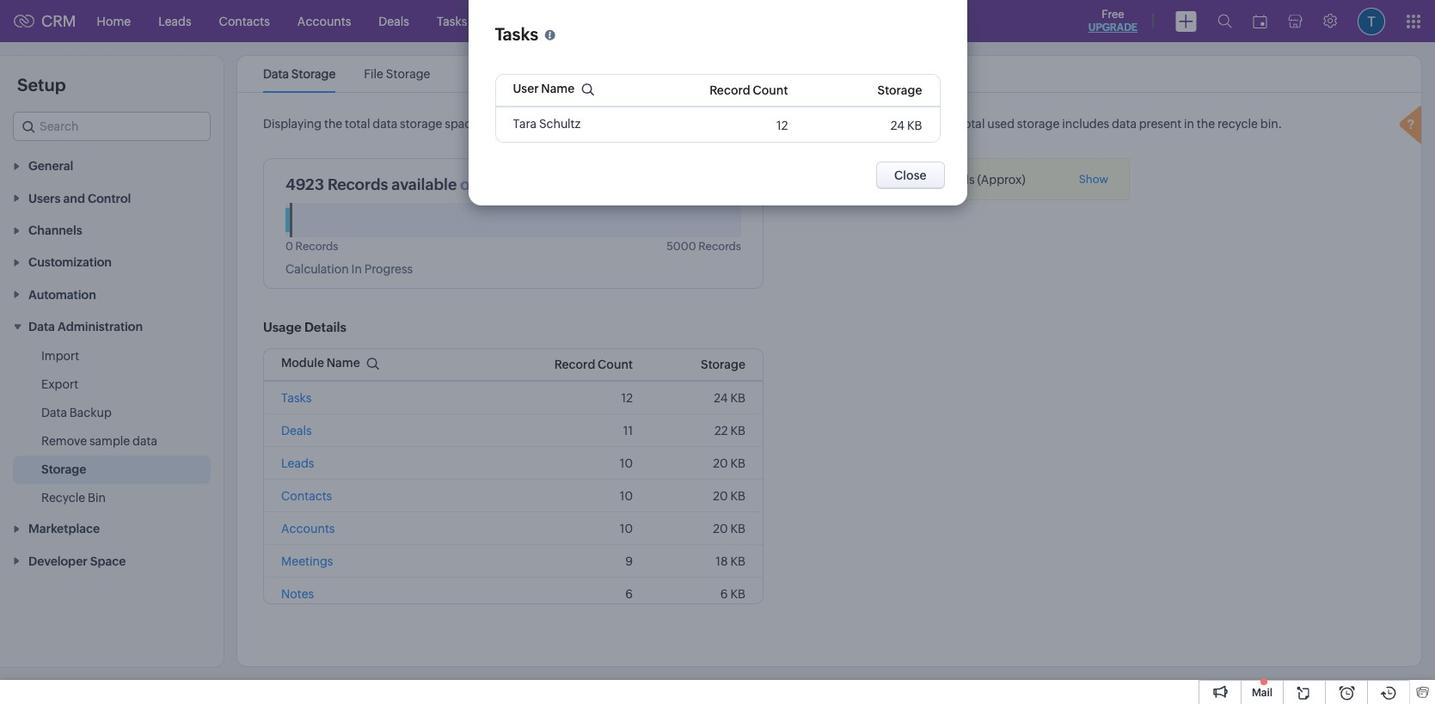 Task type: locate. For each thing, give the bounding box(es) containing it.
1 vertical spatial 12
[[622, 392, 633, 405]]

10 for leads
[[620, 457, 633, 471]]

deals up "file storage"
[[379, 14, 409, 28]]

0 vertical spatial 10
[[620, 457, 633, 471]]

used right total
[[988, 117, 1015, 131]]

0 vertical spatial count
[[753, 84, 788, 97]]

storage up 22
[[701, 358, 746, 372]]

storage right 'file'
[[386, 67, 430, 81]]

1 horizontal spatial includes
[[1063, 117, 1110, 131]]

20 kb
[[713, 457, 746, 471], [713, 490, 746, 504], [713, 522, 746, 536]]

data up displaying
[[263, 67, 289, 81]]

0 horizontal spatial deals
[[281, 424, 312, 438]]

data administration
[[28, 320, 143, 334]]

0 vertical spatial 5000
[[479, 176, 522, 194]]

kb for meetings
[[731, 555, 746, 569]]

2 horizontal spatial storage
[[1018, 117, 1060, 131]]

0 vertical spatial 20 kb
[[713, 457, 746, 471]]

1 vertical spatial 5000
[[667, 240, 697, 253]]

name for user name
[[541, 82, 575, 96]]

6 for 6 kb
[[721, 588, 728, 602]]

0 horizontal spatial 5000
[[479, 176, 522, 194]]

modules
[[846, 117, 894, 131]]

0 vertical spatial deals
[[379, 14, 409, 28]]

1 vertical spatial 24 kb
[[714, 392, 746, 405]]

1 horizontal spatial the
[[527, 117, 545, 131]]

12 left across
[[777, 119, 788, 132]]

data right sample at the bottom left of the page
[[133, 435, 157, 448]]

1 vertical spatial count
[[598, 358, 633, 372]]

name down details
[[327, 356, 360, 370]]

module
[[281, 356, 324, 370]]

storage down remove
[[41, 463, 86, 477]]

0 horizontal spatial tasks
[[281, 392, 312, 405]]

tasks up 'user'
[[495, 24, 539, 44]]

0 horizontal spatial record count
[[555, 358, 633, 372]]

0 horizontal spatial record
[[555, 358, 596, 372]]

count up 11
[[598, 358, 633, 372]]

24 kb up 'close'
[[891, 119, 923, 132]]

24 for tasks
[[714, 392, 728, 405]]

0 horizontal spatial data
[[133, 435, 157, 448]]

mail
[[1253, 687, 1273, 699]]

0 vertical spatial 24 kb
[[891, 119, 923, 132]]

progress
[[365, 263, 413, 276]]

0 vertical spatial record
[[710, 84, 751, 97]]

12
[[777, 119, 788, 132], [622, 392, 633, 405]]

0 horizontal spatial meetings
[[281, 555, 333, 569]]

10
[[620, 457, 633, 471], [620, 490, 633, 504], [620, 522, 633, 536]]

0 vertical spatial leads
[[158, 14, 192, 28]]

1 6 from the left
[[626, 588, 633, 602]]

2 vertical spatial 20
[[713, 522, 728, 536]]

24 right "to" on the top of page
[[913, 173, 927, 187]]

1 horizontal spatial storage
[[652, 117, 695, 131]]

meetings
[[495, 14, 547, 28], [281, 555, 333, 569]]

meetings inside meetings link
[[495, 14, 547, 28]]

0 horizontal spatial contacts
[[219, 14, 270, 28]]

remove sample data link
[[41, 433, 157, 450]]

1 horizontal spatial count
[[753, 84, 788, 97]]

2 20 from the top
[[713, 490, 728, 504]]

18
[[716, 555, 728, 569]]

kb
[[908, 119, 923, 132], [731, 392, 746, 405], [731, 424, 746, 438], [731, 457, 746, 471], [731, 490, 746, 504], [731, 522, 746, 536], [731, 555, 746, 569], [731, 588, 746, 602]]

record count
[[710, 84, 788, 97], [555, 358, 633, 372]]

1 includes from the left
[[697, 117, 745, 131]]

24 up 22
[[714, 392, 728, 405]]

20 kb for leads
[[713, 457, 746, 471]]

1 vertical spatial accounts
[[281, 522, 335, 536]]

meetings up 'user'
[[495, 14, 547, 28]]

count
[[753, 84, 788, 97], [598, 358, 633, 372]]

22 kb
[[715, 424, 746, 438]]

close
[[895, 169, 927, 183]]

record
[[710, 84, 751, 97], [555, 358, 596, 372]]

calculation
[[286, 263, 349, 276]]

the left 'total'
[[324, 117, 343, 131]]

data for data backup
[[41, 406, 67, 420]]

3 20 kb from the top
[[713, 522, 746, 536]]

kb for tasks
[[731, 392, 746, 405]]

file
[[364, 67, 384, 81]]

data right 'total'
[[373, 117, 398, 131]]

1 horizontal spatial contacts
[[281, 490, 332, 504]]

count up displaying the total data storage space used by the organization. data storage includes records across all modules  and notes. total used storage includes data present in the recycle bin.
[[753, 84, 788, 97]]

1 vertical spatial 24
[[913, 173, 927, 187]]

1 vertical spatial deals
[[281, 424, 312, 438]]

data
[[263, 67, 289, 81], [624, 117, 650, 131], [28, 320, 55, 334], [41, 406, 67, 420]]

1 horizontal spatial record
[[710, 84, 751, 97]]

across
[[792, 117, 828, 131]]

up
[[881, 173, 896, 187]]

deals down module
[[281, 424, 312, 438]]

1 vertical spatial record
[[555, 358, 596, 372]]

notes.
[[920, 117, 956, 131]]

0 horizontal spatial 6
[[626, 588, 633, 602]]

0 vertical spatial 12
[[777, 119, 788, 132]]

details
[[305, 320, 347, 335]]

data up import
[[28, 320, 55, 334]]

module name
[[281, 356, 360, 370]]

9
[[626, 555, 633, 569]]

0 horizontal spatial includes
[[697, 117, 745, 131]]

0 horizontal spatial 24
[[714, 392, 728, 405]]

24 for tara schultz
[[891, 119, 905, 132]]

24 kb up 22 kb
[[714, 392, 746, 405]]

all
[[831, 117, 843, 131]]

2 20 kb from the top
[[713, 490, 746, 504]]

name right 'user'
[[541, 82, 575, 96]]

record count up records
[[710, 84, 788, 97]]

count for module name
[[598, 358, 633, 372]]

0 vertical spatial record count
[[710, 84, 788, 97]]

deals
[[379, 14, 409, 28], [281, 424, 312, 438]]

1 vertical spatial meetings
[[281, 555, 333, 569]]

2 horizontal spatial the
[[1197, 117, 1216, 131]]

2 vertical spatial 10
[[620, 522, 633, 536]]

4923 records available of 5000 records
[[286, 176, 586, 194]]

tasks
[[437, 14, 467, 28], [495, 24, 539, 44], [281, 392, 312, 405]]

remove sample data
[[41, 435, 157, 448]]

12 for tara schultz
[[777, 119, 788, 132]]

leads
[[158, 14, 192, 28], [281, 457, 314, 471]]

2 used from the left
[[988, 117, 1015, 131]]

1 horizontal spatial 24 kb
[[891, 119, 923, 132]]

1 horizontal spatial used
[[988, 117, 1015, 131]]

record count for user name
[[710, 84, 788, 97]]

1 horizontal spatial 12
[[777, 119, 788, 132]]

12 up 11
[[622, 392, 633, 405]]

1 vertical spatial contacts
[[281, 490, 332, 504]]

1 vertical spatial record count
[[555, 358, 633, 372]]

3 10 from the top
[[620, 522, 633, 536]]

0 horizontal spatial 24 kb
[[714, 392, 746, 405]]

1 vertical spatial leads
[[281, 457, 314, 471]]

1 vertical spatial 10
[[620, 490, 633, 504]]

6
[[626, 588, 633, 602], [721, 588, 728, 602]]

records for 0 records
[[296, 240, 338, 253]]

2 6 from the left
[[721, 588, 728, 602]]

6 down 9
[[626, 588, 633, 602]]

2 vertical spatial 20 kb
[[713, 522, 746, 536]]

0 horizontal spatial count
[[598, 358, 633, 372]]

0 vertical spatial 20
[[713, 457, 728, 471]]

0 horizontal spatial name
[[327, 356, 360, 370]]

2 horizontal spatial data
[[1112, 117, 1137, 131]]

1 vertical spatial 20
[[713, 490, 728, 504]]

0 vertical spatial name
[[541, 82, 575, 96]]

24
[[891, 119, 905, 132], [913, 173, 927, 187], [714, 392, 728, 405]]

0 horizontal spatial the
[[324, 117, 343, 131]]

1 horizontal spatial record count
[[710, 84, 788, 97]]

includes left records
[[697, 117, 745, 131]]

includes up show
[[1063, 117, 1110, 131]]

accounts up notes
[[281, 522, 335, 536]]

1 horizontal spatial data
[[373, 117, 398, 131]]

6 down 18
[[721, 588, 728, 602]]

1 vertical spatial 20 kb
[[713, 490, 746, 504]]

1 horizontal spatial tasks
[[437, 14, 467, 28]]

to
[[899, 173, 910, 187]]

24 kb
[[891, 119, 923, 132], [714, 392, 746, 405]]

18 kb
[[716, 555, 746, 569]]

data left present
[[1112, 117, 1137, 131]]

data backup
[[41, 406, 112, 420]]

24 left "notes."
[[891, 119, 905, 132]]

tasks down module
[[281, 392, 312, 405]]

kb for leads
[[731, 457, 746, 471]]

tasks right the deals link
[[437, 14, 467, 28]]

records
[[929, 173, 975, 187], [328, 176, 388, 194], [525, 176, 586, 194], [296, 240, 338, 253], [699, 240, 742, 253]]

the
[[324, 117, 343, 131], [527, 117, 545, 131], [1197, 117, 1216, 131]]

1 used from the left
[[481, 117, 508, 131]]

used
[[481, 117, 508, 131], [988, 117, 1015, 131]]

storage inside the data administration 'region'
[[41, 463, 86, 477]]

1 horizontal spatial meetings
[[495, 14, 547, 28]]

data inside 'region'
[[41, 406, 67, 420]]

20 for leads
[[713, 457, 728, 471]]

1 horizontal spatial 24
[[891, 119, 905, 132]]

search element
[[1208, 0, 1243, 42]]

count for user name
[[753, 84, 788, 97]]

1 20 kb from the top
[[713, 457, 746, 471]]

3 20 from the top
[[713, 522, 728, 536]]

1 horizontal spatial 6
[[721, 588, 728, 602]]

used left by
[[481, 117, 508, 131]]

kb for tara schultz
[[908, 119, 923, 132]]

0 vertical spatial 24
[[891, 119, 905, 132]]

(approx)
[[978, 173, 1026, 187]]

0 vertical spatial meetings
[[495, 14, 547, 28]]

1 vertical spatial name
[[327, 356, 360, 370]]

search image
[[1218, 14, 1233, 28]]

record for user name
[[710, 84, 751, 97]]

name
[[541, 82, 575, 96], [327, 356, 360, 370]]

you can free up to 24 records (approx)
[[811, 173, 1026, 187]]

tara
[[513, 117, 537, 131]]

0 horizontal spatial used
[[481, 117, 508, 131]]

displaying
[[263, 117, 322, 131]]

5000
[[479, 176, 522, 194], [667, 240, 697, 253]]

accounts up data storage at the top
[[298, 14, 351, 28]]

in
[[352, 263, 362, 276]]

kb for contacts
[[731, 490, 746, 504]]

0 vertical spatial accounts
[[298, 14, 351, 28]]

the right by
[[527, 117, 545, 131]]

data inside dropdown button
[[28, 320, 55, 334]]

1 20 from the top
[[713, 457, 728, 471]]

data administration region
[[0, 342, 224, 513]]

close button
[[877, 162, 945, 189]]

3 the from the left
[[1197, 117, 1216, 131]]

20 for accounts
[[713, 522, 728, 536]]

meetings up notes
[[281, 555, 333, 569]]

10 for accounts
[[620, 522, 633, 536]]

meetings link
[[481, 0, 561, 42]]

2 10 from the top
[[620, 490, 633, 504]]

data down export on the bottom left
[[41, 406, 67, 420]]

1 10 from the top
[[620, 457, 633, 471]]

1 the from the left
[[324, 117, 343, 131]]

recycle
[[1218, 117, 1259, 131]]

0 horizontal spatial storage
[[400, 117, 443, 131]]

record count up 11
[[555, 358, 633, 372]]

2 vertical spatial 24
[[714, 392, 728, 405]]

the right in
[[1197, 117, 1216, 131]]

1 horizontal spatial name
[[541, 82, 575, 96]]

0 horizontal spatial 12
[[622, 392, 633, 405]]



Task type: vqa. For each thing, say whether or not it's contained in the screenshot.
Marketing on the left of page
no



Task type: describe. For each thing, give the bounding box(es) containing it.
crm
[[41, 12, 76, 30]]

6 for 6
[[626, 588, 633, 602]]

tasks link
[[423, 0, 481, 42]]

records for 4923 records available of 5000 records
[[328, 176, 388, 194]]

notes
[[281, 588, 314, 602]]

record count for module name
[[555, 358, 633, 372]]

import
[[41, 349, 79, 363]]

file storage
[[364, 67, 430, 81]]

recycle
[[41, 491, 85, 505]]

11
[[624, 424, 633, 438]]

storage up "and"
[[878, 84, 923, 97]]

24 kb for tasks
[[714, 392, 746, 405]]

deals link
[[365, 0, 423, 42]]

2 storage from the left
[[652, 117, 695, 131]]

crm link
[[14, 12, 76, 30]]

2 includes from the left
[[1063, 117, 1110, 131]]

create menu image
[[1176, 11, 1198, 31]]

file storage link
[[364, 67, 430, 81]]

records
[[747, 117, 790, 131]]

calculation in progress
[[286, 263, 413, 276]]

2 the from the left
[[527, 117, 545, 131]]

show
[[1079, 173, 1109, 186]]

total
[[345, 117, 370, 131]]

of
[[461, 176, 476, 194]]

contacts link
[[205, 0, 284, 42]]

schultz
[[539, 117, 581, 131]]

1 horizontal spatial deals
[[379, 14, 409, 28]]

home link
[[83, 0, 145, 42]]

tara schultz
[[513, 117, 581, 131]]

you
[[811, 173, 831, 187]]

export link
[[41, 376, 78, 393]]

20 for contacts
[[713, 490, 728, 504]]

data inside 'link'
[[133, 435, 157, 448]]

data for data storage
[[263, 67, 289, 81]]

space
[[445, 117, 479, 131]]

backup
[[70, 406, 112, 420]]

and
[[896, 117, 918, 131]]

kb for notes
[[731, 588, 746, 602]]

leads link
[[145, 0, 205, 42]]

20 kb for accounts
[[713, 522, 746, 536]]

record for module name
[[555, 358, 596, 372]]

organization.
[[548, 117, 622, 131]]

name for module name
[[327, 356, 360, 370]]

24 kb for tara schultz
[[891, 119, 923, 132]]

home
[[97, 14, 131, 28]]

import link
[[41, 348, 79, 365]]

data storage link
[[263, 67, 336, 81]]

0 vertical spatial contacts
[[219, 14, 270, 28]]

sample
[[89, 435, 130, 448]]

loading image
[[1396, 103, 1431, 150]]

recycle bin
[[41, 491, 106, 505]]

free
[[857, 173, 879, 187]]

setup
[[17, 75, 66, 95]]

export
[[41, 378, 78, 391]]

can
[[834, 173, 855, 187]]

1 storage from the left
[[400, 117, 443, 131]]

displaying the total data storage space used by the organization. data storage includes records across all modules  and notes. total used storage includes data present in the recycle bin.
[[263, 117, 1283, 131]]

1 horizontal spatial leads
[[281, 457, 314, 471]]

by
[[511, 117, 525, 131]]

bin
[[88, 491, 106, 505]]

data storage
[[263, 67, 336, 81]]

20 kb for contacts
[[713, 490, 746, 504]]

present
[[1140, 117, 1182, 131]]

bin.
[[1261, 117, 1283, 131]]

recycle bin link
[[41, 490, 106, 507]]

0 horizontal spatial leads
[[158, 14, 192, 28]]

user
[[513, 82, 539, 96]]

user name
[[513, 82, 575, 96]]

3 storage from the left
[[1018, 117, 1060, 131]]

usage details
[[263, 320, 347, 335]]

4923
[[286, 176, 324, 194]]

create menu element
[[1166, 0, 1208, 42]]

free upgrade
[[1089, 8, 1138, 34]]

22
[[715, 424, 728, 438]]

usage
[[263, 320, 302, 335]]

data right organization.
[[624, 117, 650, 131]]

available
[[392, 176, 457, 194]]

accounts link
[[284, 0, 365, 42]]

upgrade
[[1089, 22, 1138, 34]]

storage link
[[41, 461, 86, 478]]

in
[[1185, 117, 1195, 131]]

data for data administration
[[28, 320, 55, 334]]

5000 records
[[667, 240, 742, 253]]

total
[[958, 117, 985, 131]]

calendar image
[[1253, 14, 1268, 28]]

0
[[286, 240, 293, 253]]

6 kb
[[721, 588, 746, 602]]

10 for contacts
[[620, 490, 633, 504]]

records for 5000 records
[[699, 240, 742, 253]]

12 for tasks
[[622, 392, 633, 405]]

data administration button
[[0, 310, 224, 342]]

2 horizontal spatial tasks
[[495, 24, 539, 44]]

remove
[[41, 435, 87, 448]]

kb for accounts
[[731, 522, 746, 536]]

administration
[[58, 320, 143, 334]]

2 horizontal spatial 24
[[913, 173, 927, 187]]

0 records
[[286, 240, 338, 253]]

1 horizontal spatial 5000
[[667, 240, 697, 253]]

free
[[1102, 8, 1125, 21]]

storage down accounts link
[[291, 67, 336, 81]]

data backup link
[[41, 404, 112, 422]]

kb for deals
[[731, 424, 746, 438]]



